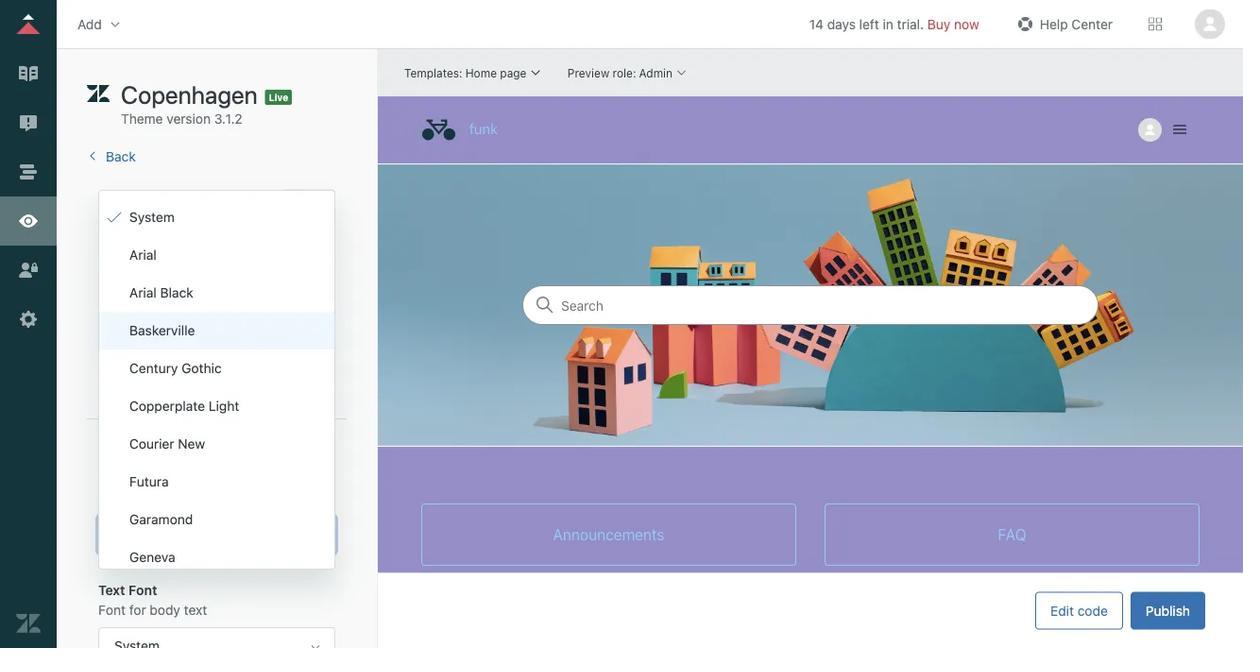 Task type: locate. For each thing, give the bounding box(es) containing it.
new
[[178, 436, 205, 452]]

1 arial from the top
[[129, 247, 157, 263]]

color inside text color for the hover state of link elements
[[127, 191, 158, 206]]

code
[[1078, 603, 1108, 618]]

elements inside text color for the hover state of link elements
[[173, 210, 228, 225]]

arial up arial black
[[129, 247, 157, 263]]

1 text from the top
[[98, 191, 124, 206]]

None button
[[1192, 9, 1228, 39]]

2 arial from the top
[[129, 285, 157, 300]]

0 vertical spatial background
[[98, 337, 175, 353]]

0 vertical spatial help
[[1040, 16, 1068, 32]]

system option
[[99, 198, 334, 236]]

text inside text color for visited link elements
[[98, 275, 124, 291]]

background inside background color of your help center
[[98, 360, 171, 375]]

background color
[[98, 337, 210, 353]]

2 vertical spatial text
[[98, 583, 125, 598]]

moderate content image
[[16, 111, 41, 135]]

color inside text color for visited link elements
[[127, 275, 158, 291]]

0 horizontal spatial of
[[132, 210, 145, 225]]

for inside the text font font for body text
[[129, 602, 146, 618]]

1 vertical spatial arial
[[129, 285, 157, 300]]

of right state
[[132, 210, 145, 225]]

link right visited
[[226, 275, 247, 291]]

background
[[98, 337, 175, 353], [98, 360, 171, 375]]

system inside system popup button
[[114, 527, 159, 542]]

background color of your help center
[[98, 360, 252, 394]]

1 horizontal spatial center
[[1072, 16, 1113, 32]]

0 vertical spatial system
[[129, 209, 175, 225]]

copperplate light option
[[99, 387, 334, 425]]

century gothic option
[[99, 350, 334, 387]]

1 vertical spatial text
[[98, 275, 124, 291]]

0 vertical spatial arial
[[129, 247, 157, 263]]

system inside system option
[[129, 209, 175, 225]]

0 vertical spatial text
[[98, 191, 124, 206]]

color inside background color of your help center
[[175, 360, 206, 375]]

arial
[[129, 247, 157, 263], [129, 285, 157, 300]]

link
[[148, 210, 169, 225], [146, 253, 168, 268], [226, 275, 247, 291]]

elements inside text color for visited link elements
[[98, 294, 154, 310]]

for inside text color for visited link elements
[[162, 275, 179, 291]]

arial black option
[[99, 274, 334, 312]]

theme
[[121, 111, 163, 127]]

center left zendesk products image
[[1072, 16, 1113, 32]]

of left "your"
[[209, 360, 222, 375]]

courier new option
[[99, 425, 334, 463]]

arial for arial black
[[129, 285, 157, 300]]

baskerville
[[129, 323, 195, 338]]

visited
[[182, 275, 222, 291]]

1 vertical spatial of
[[209, 360, 222, 375]]

font down heading
[[98, 491, 126, 507]]

for left body
[[129, 602, 146, 618]]

elements down the
[[173, 210, 228, 225]]

system button
[[98, 516, 335, 554]]

3.1.2
[[214, 111, 242, 127]]

0 vertical spatial link
[[148, 210, 169, 225]]

font up body
[[129, 583, 157, 598]]

left
[[859, 16, 879, 32]]

in
[[883, 16, 894, 32]]

text color for visited link elements
[[98, 275, 247, 310]]

publish
[[1146, 603, 1190, 618]]

system
[[129, 209, 175, 225], [114, 527, 159, 542]]

elements down the visited
[[98, 294, 154, 310]]

center down century at bottom left
[[130, 379, 171, 394]]

Heading Font field
[[98, 465, 335, 554]]

of
[[132, 210, 145, 225], [209, 360, 222, 375]]

system up geneva
[[114, 527, 159, 542]]

1 vertical spatial elements
[[98, 294, 154, 310]]

headings
[[150, 491, 205, 507]]

1 vertical spatial system
[[114, 527, 159, 542]]

elements
[[173, 210, 228, 225], [98, 294, 154, 310]]

color
[[127, 191, 158, 206], [172, 253, 204, 268], [127, 275, 158, 291], [178, 337, 210, 353], [175, 360, 206, 375]]

for down visited link color at the left of the page
[[162, 275, 179, 291]]

0 horizontal spatial help
[[98, 379, 126, 394]]

background up century at bottom left
[[98, 337, 175, 353]]

1 horizontal spatial help
[[1040, 16, 1068, 32]]

3 text from the top
[[98, 583, 125, 598]]

state
[[98, 210, 129, 225]]

link up arial black
[[146, 253, 168, 268]]

arial for arial
[[129, 247, 157, 263]]

1 horizontal spatial elements
[[173, 210, 228, 225]]

2 vertical spatial link
[[226, 275, 247, 291]]

for inside heading font font for headings
[[129, 491, 146, 507]]

copperplate light
[[129, 398, 239, 414]]

theme version 3.1.2
[[121, 111, 242, 127]]

add
[[77, 16, 102, 32]]

text
[[98, 191, 124, 206], [98, 275, 124, 291], [98, 583, 125, 598]]

help
[[1040, 16, 1068, 32], [98, 379, 126, 394]]

background for background color of your help center
[[98, 360, 171, 375]]

for left the
[[162, 191, 179, 206]]

2 text from the top
[[98, 275, 124, 291]]

for
[[162, 191, 179, 206], [162, 275, 179, 291], [129, 491, 146, 507], [129, 602, 146, 618]]

link up visited link color at the left of the page
[[148, 210, 169, 225]]

arial down visited link color at the left of the page
[[129, 285, 157, 300]]

1 background from the top
[[98, 337, 175, 353]]

center inside button
[[1072, 16, 1113, 32]]

for down futura
[[129, 491, 146, 507]]

century
[[129, 360, 178, 376]]

your
[[225, 360, 252, 375]]

days
[[827, 16, 856, 32]]

14
[[809, 16, 824, 32]]

trial.
[[897, 16, 924, 32]]

help center button
[[1008, 10, 1118, 38]]

center
[[1072, 16, 1113, 32], [130, 379, 171, 394]]

1 vertical spatial center
[[130, 379, 171, 394]]

14 days left in trial. buy now
[[809, 16, 979, 32]]

edit code button
[[1035, 592, 1123, 630]]

the
[[182, 191, 202, 206]]

system for system option
[[129, 209, 175, 225]]

0 vertical spatial center
[[1072, 16, 1113, 32]]

0 horizontal spatial elements
[[98, 294, 154, 310]]

text font font for body text
[[98, 583, 207, 618]]

visited link color
[[98, 253, 204, 268]]

0 vertical spatial of
[[132, 210, 145, 225]]

1 horizontal spatial of
[[209, 360, 222, 375]]

courier
[[129, 436, 174, 452]]

0 horizontal spatial center
[[130, 379, 171, 394]]

background down background color
[[98, 360, 171, 375]]

1 vertical spatial help
[[98, 379, 126, 394]]

system right state
[[129, 209, 175, 225]]

visited
[[98, 253, 142, 268]]

of inside text color for the hover state of link elements
[[132, 210, 145, 225]]

link inside text color for visited link elements
[[226, 275, 247, 291]]

0 vertical spatial elements
[[173, 210, 228, 225]]

1 vertical spatial background
[[98, 360, 171, 375]]

system for system popup button
[[114, 527, 159, 542]]

courier new
[[129, 436, 205, 452]]

century gothic
[[129, 360, 222, 376]]

link inside text color for the hover state of link elements
[[148, 210, 169, 225]]

buy
[[928, 16, 951, 32]]

2 background from the top
[[98, 360, 171, 375]]

help up fonts
[[98, 379, 126, 394]]

help right now
[[1040, 16, 1068, 32]]

color for elements
[[127, 275, 158, 291]]

text inside text color for the hover state of link elements
[[98, 191, 124, 206]]

text color for the hover state of link elements
[[98, 191, 240, 225]]

font
[[155, 471, 183, 487], [98, 491, 126, 507], [129, 583, 157, 598], [98, 602, 126, 618]]

text for text color for visited link elements
[[98, 275, 124, 291]]



Task type: vqa. For each thing, say whether or not it's contained in the screenshot.
Manage my user segments link
no



Task type: describe. For each thing, give the bounding box(es) containing it.
edit code
[[1050, 603, 1108, 618]]

baskerville option
[[99, 312, 334, 350]]

font left body
[[98, 602, 126, 618]]

Text Font field
[[98, 576, 335, 648]]

help center
[[1040, 16, 1113, 32]]

light
[[209, 398, 239, 414]]

body
[[150, 602, 180, 618]]

edit
[[1050, 603, 1074, 618]]

heading font font for headings
[[98, 471, 205, 507]]

1 vertical spatial link
[[146, 253, 168, 268]]

customize design image
[[16, 209, 41, 233]]

hover
[[205, 191, 240, 206]]

back link
[[87, 149, 136, 164]]

font up headings
[[155, 471, 183, 487]]

text
[[184, 602, 207, 618]]

arial option
[[99, 236, 334, 274]]

zendesk products image
[[1149, 17, 1162, 31]]

manage articles image
[[16, 61, 41, 86]]

garamond
[[129, 512, 193, 527]]

fonts
[[98, 434, 134, 450]]

theme type image
[[87, 79, 110, 110]]

futura option
[[99, 463, 334, 501]]

for inside text color for the hover state of link elements
[[162, 191, 179, 206]]

color for center
[[175, 360, 206, 375]]

zendesk image
[[16, 611, 41, 636]]

arrange content image
[[16, 160, 41, 184]]

copperplate
[[129, 398, 205, 414]]

black
[[160, 285, 193, 300]]

help inside background color of your help center
[[98, 379, 126, 394]]

geneva option
[[99, 538, 334, 576]]

copenhagen
[[121, 80, 258, 109]]

back
[[106, 149, 136, 164]]

color for state
[[127, 191, 158, 206]]

arial black
[[129, 285, 193, 300]]

fonts button
[[87, 420, 347, 465]]

background for background color
[[98, 337, 175, 353]]

help inside button
[[1040, 16, 1068, 32]]

of inside background color of your help center
[[209, 360, 222, 375]]

text for text color for the hover state of link elements
[[98, 191, 124, 206]]

garamond option
[[99, 501, 334, 538]]

version
[[167, 111, 211, 127]]

geneva
[[129, 549, 175, 565]]

text inside the text font font for body text
[[98, 583, 125, 598]]

live
[[269, 92, 288, 102]]

Heading Font button
[[72, 10, 128, 38]]

now
[[954, 16, 979, 32]]

gothic
[[182, 360, 222, 376]]

user permissions image
[[16, 258, 41, 282]]

center inside background color of your help center
[[130, 379, 171, 394]]

settings image
[[16, 307, 41, 332]]

publish button
[[1131, 592, 1205, 630]]

heading
[[98, 471, 151, 487]]

futura
[[129, 474, 169, 489]]



